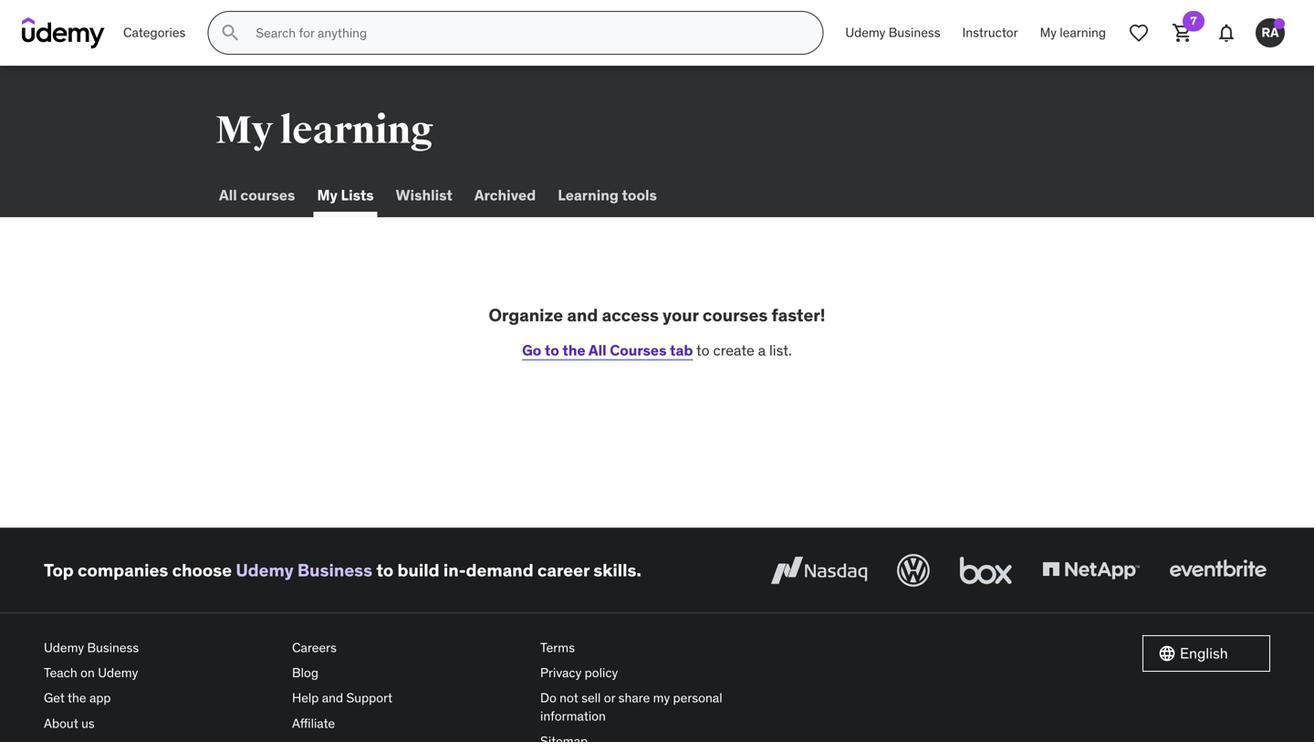 Task type: locate. For each thing, give the bounding box(es) containing it.
1 vertical spatial udemy business link
[[236, 559, 373, 581]]

business inside udemy business teach on udemy get the app about us
[[87, 640, 139, 656]]

english
[[1181, 644, 1229, 663]]

my for my lists link
[[317, 186, 338, 204]]

1 horizontal spatial courses
[[703, 304, 768, 326]]

careers link
[[292, 635, 526, 661]]

policy
[[585, 665, 618, 681]]

to right go at the left of page
[[545, 341, 560, 360]]

help and support link
[[292, 686, 526, 711]]

2 horizontal spatial to
[[697, 341, 710, 360]]

1 vertical spatial and
[[322, 690, 343, 706]]

english button
[[1143, 635, 1271, 672]]

the
[[563, 341, 586, 360], [68, 690, 86, 706]]

my up "all courses"
[[215, 107, 273, 154]]

0 horizontal spatial to
[[376, 559, 394, 581]]

0 vertical spatial and
[[567, 304, 598, 326]]

0 vertical spatial learning
[[1060, 24, 1107, 41]]

business up on
[[87, 640, 139, 656]]

and up go to the all courses tab link
[[567, 304, 598, 326]]

about us link
[[44, 711, 278, 736]]

udemy image
[[22, 17, 105, 48]]

learning tools
[[558, 186, 657, 204]]

to right tab
[[697, 341, 710, 360]]

0 horizontal spatial and
[[322, 690, 343, 706]]

1 horizontal spatial my
[[317, 186, 338, 204]]

0 vertical spatial all
[[219, 186, 237, 204]]

1 vertical spatial learning
[[280, 107, 433, 154]]

2 horizontal spatial business
[[889, 24, 941, 41]]

my lists
[[317, 186, 374, 204]]

1 vertical spatial my
[[215, 107, 273, 154]]

my right instructor
[[1041, 24, 1057, 41]]

not
[[560, 690, 579, 706]]

information
[[541, 708, 606, 724]]

my left lists
[[317, 186, 338, 204]]

personal
[[673, 690, 723, 706]]

all
[[219, 186, 237, 204], [589, 341, 607, 360]]

lists
[[341, 186, 374, 204]]

list.
[[770, 341, 792, 360]]

1 horizontal spatial all
[[589, 341, 607, 360]]

app
[[89, 690, 111, 706]]

0 horizontal spatial all
[[219, 186, 237, 204]]

go to the all courses tab link
[[522, 341, 693, 360]]

the right get
[[68, 690, 86, 706]]

to
[[545, 341, 560, 360], [697, 341, 710, 360], [376, 559, 394, 581]]

skills.
[[594, 559, 642, 581]]

my learning up my lists
[[215, 107, 433, 154]]

udemy business
[[846, 24, 941, 41]]

get
[[44, 690, 65, 706]]

privacy
[[541, 665, 582, 681]]

business left instructor
[[889, 24, 941, 41]]

my lists link
[[314, 173, 378, 217]]

0 horizontal spatial courses
[[240, 186, 295, 204]]

and right 'help'
[[322, 690, 343, 706]]

choose
[[172, 559, 232, 581]]

categories button
[[112, 11, 197, 55]]

1 horizontal spatial and
[[567, 304, 598, 326]]

instructor link
[[952, 11, 1030, 55]]

learning
[[1060, 24, 1107, 41], [280, 107, 433, 154]]

0 horizontal spatial the
[[68, 690, 86, 706]]

business for udemy business teach on udemy get the app about us
[[87, 640, 139, 656]]

faster!
[[772, 304, 826, 326]]

instructor
[[963, 24, 1019, 41]]

my inside my lists link
[[317, 186, 338, 204]]

the right go at the left of page
[[563, 341, 586, 360]]

learning left wishlist icon
[[1060, 24, 1107, 41]]

1 vertical spatial the
[[68, 690, 86, 706]]

share
[[619, 690, 650, 706]]

submit search image
[[219, 22, 241, 44]]

tab
[[670, 341, 693, 360]]

2 vertical spatial business
[[87, 640, 139, 656]]

us
[[81, 715, 95, 732]]

1 vertical spatial all
[[589, 341, 607, 360]]

wishlist link
[[392, 173, 456, 217]]

my learning
[[1041, 24, 1107, 41], [215, 107, 433, 154]]

careers blog help and support affiliate
[[292, 640, 393, 732]]

1 horizontal spatial business
[[298, 559, 373, 581]]

my learning left wishlist icon
[[1041, 24, 1107, 41]]

teach on udemy link
[[44, 661, 278, 686]]

0 horizontal spatial business
[[87, 640, 139, 656]]

udemy business link
[[835, 11, 952, 55], [236, 559, 373, 581], [44, 635, 278, 661]]

0 vertical spatial my
[[1041, 24, 1057, 41]]

Search for anything text field
[[252, 17, 801, 48]]

1 horizontal spatial the
[[563, 341, 586, 360]]

to left build
[[376, 559, 394, 581]]

business up careers
[[298, 559, 373, 581]]

my for "my learning" link
[[1041, 24, 1057, 41]]

0 vertical spatial business
[[889, 24, 941, 41]]

courses up the create
[[703, 304, 768, 326]]

privacy policy link
[[541, 661, 774, 686]]

learning tools link
[[554, 173, 661, 217]]

1 horizontal spatial my learning
[[1041, 24, 1107, 41]]

learning up lists
[[280, 107, 433, 154]]

netapp image
[[1039, 551, 1144, 591]]

courses
[[240, 186, 295, 204], [703, 304, 768, 326]]

my learning link
[[1030, 11, 1118, 55]]

tools
[[622, 186, 657, 204]]

courses left my lists
[[240, 186, 295, 204]]

on
[[80, 665, 95, 681]]

0 horizontal spatial my learning
[[215, 107, 433, 154]]

business
[[889, 24, 941, 41], [298, 559, 373, 581], [87, 640, 139, 656]]

my inside "my learning" link
[[1041, 24, 1057, 41]]

my
[[1041, 24, 1057, 41], [215, 107, 273, 154], [317, 186, 338, 204]]

0 vertical spatial courses
[[240, 186, 295, 204]]

sell
[[582, 690, 601, 706]]

career
[[538, 559, 590, 581]]

2 horizontal spatial my
[[1041, 24, 1057, 41]]

1 horizontal spatial to
[[545, 341, 560, 360]]

2 vertical spatial my
[[317, 186, 338, 204]]

udemy
[[846, 24, 886, 41], [236, 559, 294, 581], [44, 640, 84, 656], [98, 665, 138, 681]]

and
[[567, 304, 598, 326], [322, 690, 343, 706]]

affiliate
[[292, 715, 335, 732]]



Task type: describe. For each thing, give the bounding box(es) containing it.
do not sell or share my personal information button
[[541, 686, 774, 729]]

my
[[653, 690, 670, 706]]

nasdaq image
[[767, 551, 872, 591]]

the inside udemy business teach on udemy get the app about us
[[68, 690, 86, 706]]

1 vertical spatial my learning
[[215, 107, 433, 154]]

0 vertical spatial my learning
[[1041, 24, 1107, 41]]

0 horizontal spatial learning
[[280, 107, 433, 154]]

wishlist
[[396, 186, 453, 204]]

get the app link
[[44, 686, 278, 711]]

ra
[[1262, 24, 1280, 41]]

top
[[44, 559, 74, 581]]

shopping cart with 7 items image
[[1172, 22, 1194, 44]]

1 vertical spatial business
[[298, 559, 373, 581]]

companies
[[78, 559, 168, 581]]

a
[[758, 341, 766, 360]]

archived link
[[471, 173, 540, 217]]

categories
[[123, 24, 186, 41]]

business for udemy business
[[889, 24, 941, 41]]

1 vertical spatial courses
[[703, 304, 768, 326]]

teach
[[44, 665, 77, 681]]

courses
[[610, 341, 667, 360]]

7 link
[[1161, 11, 1205, 55]]

terms link
[[541, 635, 774, 661]]

0 vertical spatial the
[[563, 341, 586, 360]]

ra link
[[1249, 11, 1293, 55]]

affiliate link
[[292, 711, 526, 736]]

terms
[[541, 640, 575, 656]]

about
[[44, 715, 78, 732]]

top companies choose udemy business to build in-demand career skills.
[[44, 559, 642, 581]]

access
[[602, 304, 659, 326]]

do
[[541, 690, 557, 706]]

all courses link
[[215, 173, 299, 217]]

create
[[714, 341, 755, 360]]

0 horizontal spatial my
[[215, 107, 273, 154]]

organize
[[489, 304, 564, 326]]

organize and access your courses faster!
[[489, 304, 826, 326]]

your
[[663, 304, 699, 326]]

support
[[346, 690, 393, 706]]

go to the all courses tab to create a list.
[[522, 341, 792, 360]]

box image
[[956, 551, 1017, 591]]

terms privacy policy do not sell or share my personal information
[[541, 640, 723, 724]]

notifications image
[[1216, 22, 1238, 44]]

eventbrite image
[[1166, 551, 1271, 591]]

7
[[1191, 14, 1197, 28]]

0 vertical spatial udemy business link
[[835, 11, 952, 55]]

small image
[[1159, 645, 1177, 663]]

careers
[[292, 640, 337, 656]]

and inside the careers blog help and support affiliate
[[322, 690, 343, 706]]

all courses
[[219, 186, 295, 204]]

you have alerts image
[[1275, 18, 1286, 29]]

learning
[[558, 186, 619, 204]]

2 vertical spatial udemy business link
[[44, 635, 278, 661]]

blog link
[[292, 661, 526, 686]]

help
[[292, 690, 319, 706]]

volkswagen image
[[894, 551, 934, 591]]

go
[[522, 341, 542, 360]]

demand
[[466, 559, 534, 581]]

1 horizontal spatial learning
[[1060, 24, 1107, 41]]

build
[[398, 559, 440, 581]]

udemy business teach on udemy get the app about us
[[44, 640, 139, 732]]

blog
[[292, 665, 319, 681]]

wishlist image
[[1129, 22, 1150, 44]]

in-
[[444, 559, 466, 581]]

or
[[604, 690, 616, 706]]

archived
[[475, 186, 536, 204]]



Task type: vqa. For each thing, say whether or not it's contained in the screenshot.
demand
yes



